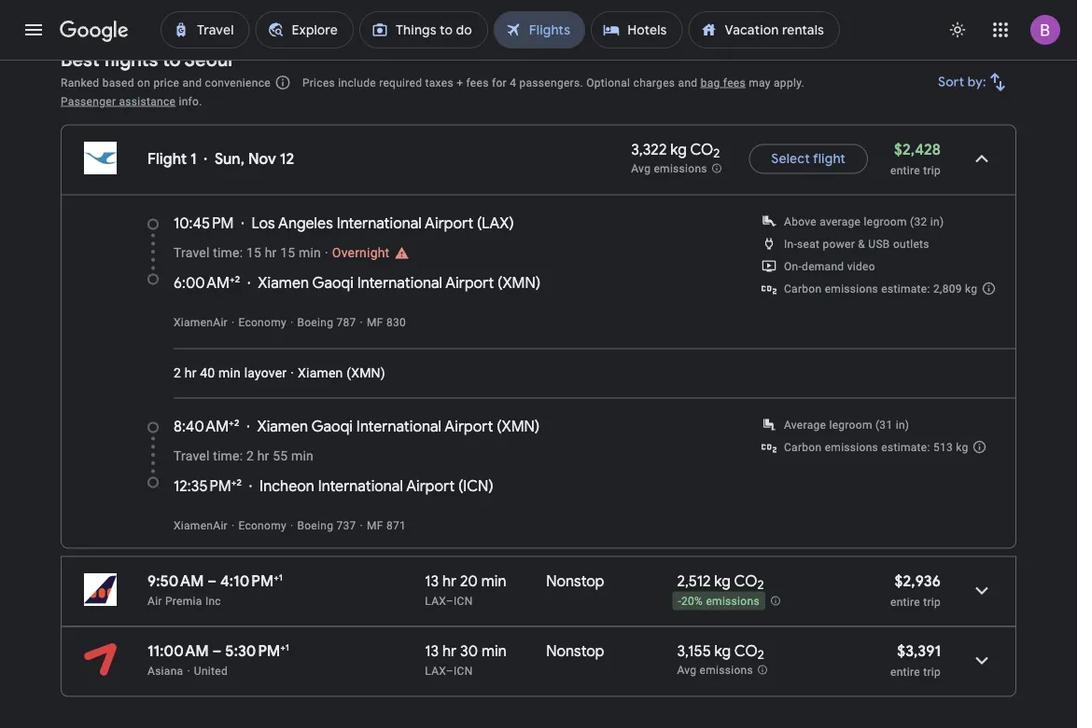 Task type: vqa. For each thing, say whether or not it's contained in the screenshot.
left "15"
yes



Task type: describe. For each thing, give the bounding box(es) containing it.
) for 10:45 pm
[[509, 214, 514, 233]]

co for 2,512
[[734, 572, 757, 591]]

inc
[[205, 595, 221, 608]]

– inside 13 hr 20 min lax – icn
[[446, 595, 454, 608]]

$2,428 entire trip
[[890, 140, 941, 177]]

avg emissions for 3,322
[[631, 163, 707, 176]]

flight
[[813, 151, 846, 168]]

3,322 kg co 2
[[631, 140, 720, 162]]

) for 6:00 am
[[536, 273, 541, 293]]

required
[[379, 76, 422, 89]]

angeles
[[278, 214, 333, 233]]

boeing for international
[[297, 519, 333, 533]]

convenience
[[205, 76, 271, 89]]

xiamen gaoqi international airport ( xmn ) for 8:40 am
[[257, 417, 540, 436]]

30
[[460, 642, 478, 661]]

3,155 kg co 2
[[677, 642, 764, 664]]

3,155
[[677, 642, 711, 661]]

2,512
[[677, 572, 711, 591]]

2 15 from the left
[[280, 245, 295, 261]]

2 inside 12:35 pm + 2
[[237, 477, 242, 489]]

los
[[252, 214, 275, 233]]

bag fees button
[[701, 76, 746, 89]]

– up united at the bottom
[[212, 642, 222, 661]]

8:40 am
[[174, 417, 229, 436]]

airport for 8:40 am
[[445, 417, 493, 436]]

based
[[102, 76, 134, 89]]

1 vertical spatial in)
[[896, 419, 909, 432]]

avg for 3,155
[[677, 665, 697, 678]]

– up "inc"
[[207, 572, 217, 591]]

) for 8:40 am
[[535, 417, 540, 436]]

mf for gaoqi
[[367, 316, 383, 329]]

incheon
[[260, 477, 314, 496]]

seat
[[797, 238, 820, 251]]

nonstop for 13 hr 30 min
[[546, 642, 604, 661]]

above average legroom (32 in)
[[784, 215, 944, 228]]

1 horizontal spatial in)
[[930, 215, 944, 228]]

ranked based on price and convenience
[[61, 76, 271, 89]]

premia
[[165, 595, 202, 608]]

1 15 from the left
[[246, 245, 261, 261]]

 image left boeing 787 at the left top of the page
[[290, 316, 293, 329]]

los angeles international airport ( lax )
[[252, 214, 514, 233]]

$3,391
[[897, 642, 941, 661]]

(31
[[875, 419, 893, 432]]

1 and from the left
[[182, 76, 202, 89]]

-
[[678, 596, 681, 609]]

$3,391 entire trip
[[890, 642, 941, 679]]

international up 737
[[318, 477, 403, 496]]

overnight
[[332, 245, 390, 261]]

sort by:
[[938, 74, 987, 91]]

$2,936 entire trip
[[890, 572, 941, 609]]

for
[[492, 76, 507, 89]]

 image for economy
[[231, 519, 235, 533]]

8:40 am + 2
[[174, 417, 239, 436]]

 image for overnight
[[325, 245, 328, 261]]

travel for 8:40 am
[[174, 449, 210, 464]]

air premia inc
[[147, 595, 221, 608]]

 image left the boeing 737
[[290, 519, 293, 533]]

outlets
[[893, 238, 929, 251]]

select flight
[[771, 151, 846, 168]]

1 vertical spatial legroom
[[829, 419, 872, 432]]

include
[[338, 76, 376, 89]]

xiamen ( xmn )
[[298, 366, 385, 381]]

assistance
[[119, 95, 176, 108]]

estimate: for 513
[[881, 441, 930, 454]]

to
[[162, 48, 181, 71]]

seoul
[[184, 48, 232, 71]]

may
[[749, 76, 771, 89]]

13 for 13 hr 20 min
[[425, 572, 439, 591]]

carbon emissions estimate: 513 kilograms element
[[784, 441, 969, 454]]

above
[[784, 215, 817, 228]]

871
[[386, 519, 406, 533]]

sort
[[938, 74, 965, 91]]

min right 55
[[291, 449, 314, 464]]

kg for 3,322
[[670, 140, 687, 159]]

2 hr 40 min layover
[[174, 366, 287, 381]]

ranked
[[61, 76, 99, 89]]

hr for 40
[[185, 366, 197, 381]]

2 inside 2,512 kg co 2
[[757, 578, 764, 594]]

xiamen for 6:00 am
[[258, 273, 309, 293]]

+ inside 8:40 am + 2
[[229, 417, 234, 429]]

trip for $3,391
[[923, 666, 941, 679]]

11:00 am
[[147, 642, 209, 661]]

+ inside 11:00 am – 5:30 pm + 1
[[280, 642, 285, 654]]

1 for 5:30 pm
[[285, 642, 289, 654]]

0 vertical spatial lax
[[482, 214, 509, 233]]

 image down the 6:00 am + 2
[[231, 316, 235, 329]]

2 left 40
[[174, 366, 181, 381]]

5:30 pm
[[225, 642, 280, 661]]

flight details. leaves los angeles international airport at 11:00 am on sunday, november 12 and arrives at incheon international airport at 5:30 pm on monday, november 13. image
[[960, 639, 1004, 684]]

sort by: button
[[931, 60, 1016, 105]]

4:10 pm
[[220, 572, 274, 591]]

2936 US dollars text field
[[895, 572, 941, 591]]

-20% emissions
[[678, 596, 760, 609]]

2 inside 8:40 am + 2
[[234, 417, 239, 429]]

2 left 55
[[246, 449, 254, 464]]

3391 US dollars text field
[[897, 642, 941, 661]]

carbon for carbon emissions estimate: 2,809 kg
[[784, 282, 822, 295]]

passengers.
[[519, 76, 583, 89]]

boeing 737
[[297, 519, 356, 533]]

flight 1
[[147, 149, 196, 168]]

charges
[[633, 76, 675, 89]]

sun, nov 12
[[215, 149, 294, 168]]

average
[[820, 215, 861, 228]]

kg right 513
[[956, 441, 969, 454]]

737
[[336, 519, 356, 533]]

0 vertical spatial icn
[[463, 477, 489, 496]]

Departure time: 10:45 PM. text field
[[174, 214, 234, 233]]

video
[[847, 260, 875, 273]]

nonstop flight. element for 13 hr 30 min
[[546, 642, 604, 664]]

13 for 13 hr 30 min
[[425, 642, 439, 661]]

( for 10:45 pm
[[477, 214, 482, 233]]

power
[[823, 238, 855, 251]]

nonstop for 13 hr 20 min
[[546, 572, 604, 591]]

asiana
[[147, 665, 183, 678]]

min for 20
[[481, 572, 507, 591]]

trip for $2,428
[[923, 164, 941, 177]]

emissions down 3,322 kg co 2
[[654, 163, 707, 176]]

carbon emissions estimate: 2,809 kg
[[784, 282, 978, 295]]

gaoqi for 8:40 am
[[311, 417, 353, 436]]

prices
[[302, 76, 335, 89]]

select flight button
[[749, 137, 868, 182]]

xiamenair for 12:35 pm
[[174, 519, 228, 533]]

international for 6:00 am
[[357, 273, 442, 293]]

&
[[858, 238, 865, 251]]

co for 3,155
[[734, 642, 758, 661]]

0 vertical spatial 1
[[190, 149, 196, 168]]

layover
[[244, 366, 287, 381]]

travel time: 15 hr 15 min
[[174, 245, 321, 261]]

prices include required taxes + fees for 4 passengers. optional charges and bag fees may apply. passenger assistance
[[61, 76, 805, 108]]

$2,936
[[895, 572, 941, 591]]

min for 30
[[482, 642, 507, 661]]

1 vertical spatial xmn
[[351, 366, 381, 381]]

12:35 pm
[[174, 477, 231, 496]]

demand
[[802, 260, 844, 273]]

icn for 30
[[454, 665, 473, 678]]

2,512 kg co 2
[[677, 572, 764, 594]]

economy for incheon international airport ( icn )
[[238, 519, 287, 533]]

13 hr 20 min lax – icn
[[425, 572, 507, 608]]

Departure time: 9:50 AM. text field
[[147, 572, 204, 591]]



Task type: locate. For each thing, give the bounding box(es) containing it.
average
[[784, 419, 826, 432]]

xiamen up 55
[[257, 417, 308, 436]]

1 vertical spatial carbon
[[784, 441, 822, 454]]

15 down los
[[246, 245, 261, 261]]

lax for 13 hr 20 min
[[425, 595, 446, 608]]

carbon emissions estimate: 513 kg
[[784, 441, 969, 454]]

xmn
[[503, 273, 536, 293], [351, 366, 381, 381], [502, 417, 535, 436]]

nonstop flight. element for 13 hr 20 min
[[546, 572, 604, 594]]

xiamen gaoqi international airport ( xmn ) up "incheon international airport ( icn )"
[[257, 417, 540, 436]]

optional
[[586, 76, 630, 89]]

40
[[200, 366, 215, 381]]

hr inside 13 hr 30 min lax – icn
[[442, 642, 457, 661]]

international up "incheon international airport ( icn )"
[[356, 417, 442, 436]]

trip inside $3,391 entire trip
[[923, 666, 941, 679]]

co for 3,322
[[690, 140, 713, 159]]

12:35 pm + 2
[[174, 477, 242, 496]]

0 vertical spatial in)
[[930, 215, 944, 228]]

kg for 2,512
[[714, 572, 731, 591]]

1 vertical spatial avg
[[677, 665, 697, 678]]

icn
[[463, 477, 489, 496], [454, 595, 473, 608], [454, 665, 473, 678]]

co right 3,155
[[734, 642, 758, 661]]

xiamen down boeing 787 at the left top of the page
[[298, 366, 343, 381]]

min inside 13 hr 30 min lax – icn
[[482, 642, 507, 661]]

sun,
[[215, 149, 245, 168]]

legroom
[[864, 215, 907, 228], [829, 419, 872, 432]]

fees left the 'for' at the left top of page
[[466, 76, 489, 89]]

 image
[[325, 245, 328, 261], [231, 519, 235, 533]]

co inside 3,155 kg co 2
[[734, 642, 758, 661]]

and left bag
[[678, 76, 698, 89]]

3 trip from the top
[[923, 666, 941, 679]]

on-
[[784, 260, 802, 273]]

co
[[690, 140, 713, 159], [734, 572, 757, 591], [734, 642, 758, 661]]

1 vertical spatial 13
[[425, 642, 439, 661]]

kg right 3,155
[[715, 642, 731, 661]]

1 mf from the top
[[367, 316, 383, 329]]

+ inside 12:35 pm + 2
[[231, 477, 237, 489]]

xiamenair down 12:35 pm
[[174, 519, 228, 533]]

0 vertical spatial economy
[[238, 316, 287, 329]]

xmn for 6:00 am
[[503, 273, 536, 293]]

entire
[[890, 164, 920, 177], [890, 596, 920, 609], [890, 666, 920, 679]]

trip inside $2,936 entire trip
[[923, 596, 941, 609]]

2 right 3,322
[[713, 146, 720, 162]]

airport for 10:45 pm
[[425, 214, 473, 233]]

min
[[299, 245, 321, 261], [218, 366, 241, 381], [291, 449, 314, 464], [481, 572, 507, 591], [482, 642, 507, 661]]

and
[[182, 76, 202, 89], [678, 76, 698, 89]]

hr for 30
[[442, 642, 457, 661]]

international for 10:45 pm
[[337, 214, 422, 233]]

2 vertical spatial xiamen
[[257, 417, 308, 436]]

hr left 30
[[442, 642, 457, 661]]

entire inside $3,391 entire trip
[[890, 666, 920, 679]]

)
[[509, 214, 514, 233], [536, 273, 541, 293], [381, 366, 385, 381], [535, 417, 540, 436], [489, 477, 494, 496]]

2 time: from the top
[[213, 449, 243, 464]]

2 mf from the top
[[367, 519, 383, 533]]

xiamen gaoqi international airport ( xmn ) up 830
[[258, 273, 541, 293]]

9:50 am – 4:10 pm + 1
[[147, 572, 283, 591]]

trip for $2,936
[[923, 596, 941, 609]]

2 vertical spatial trip
[[923, 666, 941, 679]]

15 down "angeles"
[[280, 245, 295, 261]]

mf
[[367, 316, 383, 329], [367, 519, 383, 533]]

1 vertical spatial lax
[[425, 595, 446, 608]]

time: up the 6:00 am + 2
[[213, 245, 243, 261]]

1 inside 9:50 am – 4:10 pm + 1
[[279, 572, 283, 584]]

1 horizontal spatial fees
[[723, 76, 746, 89]]

nonstop flight. element
[[546, 572, 604, 594], [546, 642, 604, 664]]

1 xiamenair from the top
[[174, 316, 228, 329]]

hr for 20
[[442, 572, 457, 591]]

1 vertical spatial xiamen
[[298, 366, 343, 381]]

incheon international airport ( icn )
[[260, 477, 494, 496]]

mf left 871
[[367, 519, 383, 533]]

1 vertical spatial xiamen gaoqi international airport ( xmn )
[[257, 417, 540, 436]]

1 boeing from the top
[[297, 316, 333, 329]]

min for 40
[[218, 366, 241, 381]]

boeing left the 787 at the top
[[297, 316, 333, 329]]

mf left 830
[[367, 316, 383, 329]]

united
[[194, 665, 228, 678]]

hr left 55
[[257, 449, 269, 464]]

1 vertical spatial xiamenair
[[174, 519, 228, 533]]

carbon down average
[[784, 441, 822, 454]]

2 down travel time: 2 hr 55 min
[[237, 477, 242, 489]]

0 horizontal spatial avg
[[631, 163, 651, 176]]

2 vertical spatial entire
[[890, 666, 920, 679]]

6:00 am
[[174, 273, 230, 293]]

1 inside 11:00 am – 5:30 pm + 1
[[285, 642, 289, 654]]

(
[[477, 214, 482, 233], [498, 273, 503, 293], [346, 366, 351, 381], [497, 417, 502, 436], [458, 477, 463, 496]]

on-demand video
[[784, 260, 875, 273]]

boeing for gaoqi
[[297, 316, 333, 329]]

+ inside prices include required taxes + fees for 4 passengers. optional charges and bag fees may apply. passenger assistance
[[457, 76, 463, 89]]

0 vertical spatial gaoqi
[[312, 273, 354, 293]]

mf 830
[[367, 316, 406, 329]]

time: for 6:00 am
[[213, 245, 243, 261]]

travel up 6:00 am on the left top of the page
[[174, 245, 210, 261]]

4
[[510, 76, 516, 89]]

xiamen down travel time: 15 hr 15 min
[[258, 273, 309, 293]]

legroom left (31
[[829, 419, 872, 432]]

trip down $3,391 text box
[[923, 666, 941, 679]]

kg right 3,322
[[670, 140, 687, 159]]

total duration 13 hr 20 min. element
[[425, 572, 546, 594]]

1 vertical spatial co
[[734, 572, 757, 591]]

2 estimate: from the top
[[881, 441, 930, 454]]

kg inside 3,155 kg co 2
[[715, 642, 731, 661]]

1 nonstop flight. element from the top
[[546, 572, 604, 594]]

0 vertical spatial trip
[[923, 164, 941, 177]]

1 horizontal spatial avg
[[677, 665, 697, 678]]

carbon down on-
[[784, 282, 822, 295]]

0 horizontal spatial 1
[[190, 149, 196, 168]]

1 nonstop from the top
[[546, 572, 604, 591]]

nov
[[248, 149, 276, 168]]

entire for $2,428
[[890, 164, 920, 177]]

kg for 3,155
[[715, 642, 731, 661]]

55
[[273, 449, 288, 464]]

entire down the $2,428 text field
[[890, 164, 920, 177]]

1 vertical spatial nonstop
[[546, 642, 604, 661]]

1 vertical spatial entire
[[890, 596, 920, 609]]

avg for 3,322
[[631, 163, 651, 176]]

lax inside 13 hr 30 min lax – icn
[[425, 665, 446, 678]]

Arrival time: 4:10 PM on  Monday, November 13. text field
[[220, 572, 283, 591]]

0 vertical spatial nonstop
[[546, 572, 604, 591]]

hr left 20
[[442, 572, 457, 591]]

None search field
[[61, 0, 1016, 19]]

by:
[[968, 74, 987, 91]]

best flights to seoul
[[61, 48, 232, 71]]

9:50 am
[[147, 572, 204, 591]]

min right 20
[[481, 572, 507, 591]]

and right price
[[182, 76, 202, 89]]

2 horizontal spatial 1
[[285, 642, 289, 654]]

fees right bag
[[723, 76, 746, 89]]

1 vertical spatial avg emissions
[[677, 665, 753, 678]]

2 up -20% emissions
[[757, 578, 764, 594]]

main menu image
[[22, 19, 45, 41]]

on
[[137, 76, 150, 89]]

0 vertical spatial boeing
[[297, 316, 333, 329]]

2 inside 3,155 kg co 2
[[758, 648, 764, 664]]

1 vertical spatial mf
[[367, 519, 383, 533]]

entire down $3,391 text box
[[890, 666, 920, 679]]

leaves los angeles international airport at 11:00 am on sunday, november 12 and arrives at incheon international airport at 5:30 pm on monday, november 13. element
[[147, 642, 289, 661]]

2 nonstop flight. element from the top
[[546, 642, 604, 664]]

time: up arrival time: 12:35 pm on  tuesday, november 14. text field
[[213, 449, 243, 464]]

2 vertical spatial xmn
[[502, 417, 535, 436]]

kg
[[670, 140, 687, 159], [965, 282, 978, 295], [956, 441, 969, 454], [714, 572, 731, 591], [715, 642, 731, 661]]

icn inside 13 hr 30 min lax – icn
[[454, 665, 473, 678]]

0 vertical spatial xiamenair
[[174, 316, 228, 329]]

emissions down 3,155 kg co 2
[[700, 665, 753, 678]]

in-seat power & usb outlets
[[784, 238, 929, 251]]

2 xiamenair from the top
[[174, 519, 228, 533]]

in)
[[930, 215, 944, 228], [896, 419, 909, 432]]

2 carbon from the top
[[784, 441, 822, 454]]

kg inside 3,322 kg co 2
[[670, 140, 687, 159]]

entire inside the $2,428 entire trip
[[890, 164, 920, 177]]

time:
[[213, 245, 243, 261], [213, 449, 243, 464]]

entire for $2,936
[[890, 596, 920, 609]]

1 vertical spatial travel
[[174, 449, 210, 464]]

Departure time: 11:00 AM. text field
[[147, 642, 209, 661]]

taxes
[[425, 76, 454, 89]]

( for 6:00 am
[[498, 273, 503, 293]]

1 estimate: from the top
[[881, 282, 930, 295]]

0 vertical spatial time:
[[213, 245, 243, 261]]

13 left 20
[[425, 572, 439, 591]]

2 vertical spatial co
[[734, 642, 758, 661]]

icn inside 13 hr 20 min lax – icn
[[454, 595, 473, 608]]

0 horizontal spatial and
[[182, 76, 202, 89]]

icn for 20
[[454, 595, 473, 608]]

2 vertical spatial icn
[[454, 665, 473, 678]]

estimate: left 2,809
[[881, 282, 930, 295]]

trip down the $2,428 text field
[[923, 164, 941, 177]]

estimate: down (31
[[881, 441, 930, 454]]

leaves los angeles international airport at 9:50 am on sunday, november 12 and arrives at incheon international airport at 4:10 pm on monday, november 13. element
[[147, 572, 283, 591]]

Arrival time: 12:35 PM on  Tuesday, November 14. text field
[[174, 477, 242, 496]]

1 horizontal spatial  image
[[325, 245, 328, 261]]

1 vertical spatial nonstop flight. element
[[546, 642, 604, 664]]

change appearance image
[[935, 7, 980, 52]]

hr down los
[[265, 245, 277, 261]]

0 vertical spatial nonstop flight. element
[[546, 572, 604, 594]]

international up 830
[[357, 273, 442, 293]]

apply.
[[774, 76, 805, 89]]

gaoqi for 6:00 am
[[312, 273, 354, 293]]

2 entire from the top
[[890, 596, 920, 609]]

1 vertical spatial economy
[[238, 519, 287, 533]]

0 vertical spatial xiamen
[[258, 273, 309, 293]]

0 vertical spatial xmn
[[503, 273, 536, 293]]

2 inside 3,322 kg co 2
[[713, 146, 720, 162]]

1 vertical spatial time:
[[213, 449, 243, 464]]

0 vertical spatial entire
[[890, 164, 920, 177]]

 image right layover
[[291, 366, 294, 381]]

 image down 12:35 pm + 2 at the bottom of the page
[[231, 519, 235, 533]]

fees
[[466, 76, 489, 89], [723, 76, 746, 89]]

0 horizontal spatial  image
[[231, 519, 235, 533]]

in) right the (32
[[930, 215, 944, 228]]

travel time: 2 hr 55 min
[[174, 449, 314, 464]]

0 horizontal spatial 15
[[246, 245, 261, 261]]

Departure time: 8:40 AM on  Tuesday, November 14. text field
[[174, 417, 239, 436]]

avg down 3,155
[[677, 665, 697, 678]]

513
[[933, 441, 953, 454]]

price
[[153, 76, 179, 89]]

Arrival time: 6:00 AM on  Tuesday, November 14. text field
[[174, 273, 240, 293]]

0 vertical spatial  image
[[325, 245, 328, 261]]

avg emissions down 3,155 kg co 2
[[677, 665, 753, 678]]

international for 8:40 am
[[356, 417, 442, 436]]

2 boeing from the top
[[297, 519, 333, 533]]

2 travel from the top
[[174, 449, 210, 464]]

11:00 am – 5:30 pm + 1
[[147, 642, 289, 661]]

– inside 13 hr 30 min lax – icn
[[446, 665, 454, 678]]

1 horizontal spatial 1
[[279, 572, 283, 584]]

passenger assistance button
[[61, 95, 176, 108]]

xiamen gaoqi international airport ( xmn )
[[258, 273, 541, 293], [257, 417, 540, 436]]

min right 40
[[218, 366, 241, 381]]

avg emissions down 3,322 kg co 2
[[631, 163, 707, 176]]

avg down 3,322
[[631, 163, 651, 176]]

13 left 30
[[425, 642, 439, 661]]

+ inside 9:50 am – 4:10 pm + 1
[[274, 572, 279, 584]]

travel down 8:40 am
[[174, 449, 210, 464]]

travel for 10:45 pm
[[174, 245, 210, 261]]

1 vertical spatial  image
[[231, 519, 235, 533]]

xiamenair down 6:00 am on the left top of the page
[[174, 316, 228, 329]]

0 vertical spatial mf
[[367, 316, 383, 329]]

lax
[[482, 214, 509, 233], [425, 595, 446, 608], [425, 665, 446, 678]]

bag
[[701, 76, 720, 89]]

1 carbon from the top
[[784, 282, 822, 295]]

emissions
[[654, 163, 707, 176], [825, 282, 878, 295], [825, 441, 878, 454], [706, 596, 760, 609], [700, 665, 753, 678]]

economy
[[238, 316, 287, 329], [238, 519, 287, 533]]

– down the total duration 13 hr 30 min. element
[[446, 665, 454, 678]]

20%
[[681, 596, 703, 609]]

1 for 4:10 pm
[[279, 572, 283, 584]]

2 fees from the left
[[723, 76, 746, 89]]

2 inside the 6:00 am + 2
[[235, 273, 240, 285]]

international up overnight on the left
[[337, 214, 422, 233]]

min inside 13 hr 20 min lax – icn
[[481, 572, 507, 591]]

gaoqi down xiamen ( xmn )
[[311, 417, 353, 436]]

0 vertical spatial xiamen gaoqi international airport ( xmn )
[[258, 273, 541, 293]]

1 right 4:10 pm
[[279, 572, 283, 584]]

learn more about ranking image
[[274, 74, 291, 91]]

emissions down video
[[825, 282, 878, 295]]

2 up travel time: 2 hr 55 min
[[234, 417, 239, 429]]

legroom up usb
[[864, 215, 907, 228]]

1 fees from the left
[[466, 76, 489, 89]]

2 13 from the top
[[425, 642, 439, 661]]

2428 US dollars text field
[[894, 140, 941, 159]]

3 entire from the top
[[890, 666, 920, 679]]

trip down $2,936 'text field'
[[923, 596, 941, 609]]

emissions down 2,512 kg co 2
[[706, 596, 760, 609]]

13
[[425, 572, 439, 591], [425, 642, 439, 661]]

entire down $2,936 'text field'
[[890, 596, 920, 609]]

Arrival time: 5:30 PM on  Monday, November 13. text field
[[225, 642, 289, 661]]

co up -20% emissions
[[734, 572, 757, 591]]

economy down incheon at the left bottom of page
[[238, 519, 287, 533]]

carbon for carbon emissions estimate: 513 kg
[[784, 441, 822, 454]]

 image left overnight on the left
[[325, 245, 328, 261]]

1 vertical spatial boeing
[[297, 519, 333, 533]]

airport for 6:00 am
[[446, 273, 494, 293]]

gaoqi up boeing 787 at the left top of the page
[[312, 273, 354, 293]]

nonstop
[[546, 572, 604, 591], [546, 642, 604, 661]]

1 entire from the top
[[890, 164, 920, 177]]

flights
[[104, 48, 158, 71]]

2 right 3,155
[[758, 648, 764, 664]]

0 vertical spatial co
[[690, 140, 713, 159]]

avg emissions for 3,155
[[677, 665, 753, 678]]

mf 871
[[367, 519, 406, 533]]

min right 30
[[482, 642, 507, 661]]

0 vertical spatial travel
[[174, 245, 210, 261]]

entire for $3,391
[[890, 666, 920, 679]]

1 horizontal spatial and
[[678, 76, 698, 89]]

2 and from the left
[[678, 76, 698, 89]]

2 vertical spatial 1
[[285, 642, 289, 654]]

 image
[[231, 316, 235, 329], [290, 316, 293, 329], [291, 366, 294, 381], [290, 519, 293, 533]]

1 vertical spatial 1
[[279, 572, 283, 584]]

1 right 5:30 pm
[[285, 642, 289, 654]]

and inside prices include required taxes + fees for 4 passengers. optional charges and bag fees may apply. passenger assistance
[[678, 76, 698, 89]]

0 vertical spatial avg emissions
[[631, 163, 707, 176]]

2 nonstop from the top
[[546, 642, 604, 661]]

2 vertical spatial lax
[[425, 665, 446, 678]]

2 down travel time: 15 hr 15 min
[[235, 273, 240, 285]]

1 vertical spatial gaoqi
[[311, 417, 353, 436]]

total duration 13 hr 30 min. element
[[425, 642, 546, 664]]

kg right 2,809
[[965, 282, 978, 295]]

trip
[[923, 164, 941, 177], [923, 596, 941, 609], [923, 666, 941, 679]]

xmn for 8:40 am
[[502, 417, 535, 436]]

kg up -20% emissions
[[714, 572, 731, 591]]

1 right flight
[[190, 149, 196, 168]]

13 inside 13 hr 30 min lax – icn
[[425, 642, 439, 661]]

1 vertical spatial icn
[[454, 595, 473, 608]]

co inside 3,322 kg co 2
[[690, 140, 713, 159]]

0 horizontal spatial in)
[[896, 419, 909, 432]]

boeing left 737
[[297, 519, 333, 533]]

economy for xiamen gaoqi international airport ( xmn )
[[238, 316, 287, 329]]

estimate: for 2,809
[[881, 282, 930, 295]]

xiamen gaoqi international airport ( xmn ) for 6:00 am
[[258, 273, 541, 293]]

economy up layover
[[238, 316, 287, 329]]

kg inside 2,512 kg co 2
[[714, 572, 731, 591]]

( for 8:40 am
[[497, 417, 502, 436]]

air
[[147, 595, 162, 608]]

2,809
[[933, 282, 962, 295]]

boeing
[[297, 316, 333, 329], [297, 519, 333, 533]]

1 horizontal spatial 15
[[280, 245, 295, 261]]

0 vertical spatial estimate:
[[881, 282, 930, 295]]

co right 3,322
[[690, 140, 713, 159]]

emissions down average legroom (31 in)
[[825, 441, 878, 454]]

entire inside $2,936 entire trip
[[890, 596, 920, 609]]

lax inside 13 hr 20 min lax – icn
[[425, 595, 446, 608]]

xiamen for 8:40 am
[[257, 417, 308, 436]]

(32
[[910, 215, 927, 228]]

xiamenair
[[174, 316, 228, 329], [174, 519, 228, 533]]

1 travel from the top
[[174, 245, 210, 261]]

2 economy from the top
[[238, 519, 287, 533]]

1 vertical spatial trip
[[923, 596, 941, 609]]

mf for international
[[367, 519, 383, 533]]

airport
[[425, 214, 473, 233], [446, 273, 494, 293], [445, 417, 493, 436], [406, 477, 455, 496]]

2 trip from the top
[[923, 596, 941, 609]]

0 horizontal spatial fees
[[466, 76, 489, 89]]

hr inside 13 hr 20 min lax – icn
[[442, 572, 457, 591]]

6:00 am + 2
[[174, 273, 240, 293]]

co inside 2,512 kg co 2
[[734, 572, 757, 591]]

13 hr 30 min lax – icn
[[425, 642, 507, 678]]

hr left 40
[[185, 366, 197, 381]]

avg
[[631, 163, 651, 176], [677, 665, 697, 678]]

0 vertical spatial avg
[[631, 163, 651, 176]]

0 vertical spatial 13
[[425, 572, 439, 591]]

$2,428
[[894, 140, 941, 159]]

xiamenair for 6:00 am
[[174, 316, 228, 329]]

0 vertical spatial legroom
[[864, 215, 907, 228]]

min down "angeles"
[[299, 245, 321, 261]]

1 13 from the top
[[425, 572, 439, 591]]

13 inside 13 hr 20 min lax – icn
[[425, 572, 439, 591]]

trip inside the $2,428 entire trip
[[923, 164, 941, 177]]

lax for 13 hr 30 min
[[425, 665, 446, 678]]

1 economy from the top
[[238, 316, 287, 329]]

– down total duration 13 hr 20 min. element
[[446, 595, 454, 608]]

830
[[386, 316, 406, 329]]

+ inside the 6:00 am + 2
[[230, 273, 235, 285]]

787
[[336, 316, 356, 329]]

1 trip from the top
[[923, 164, 941, 177]]

1 time: from the top
[[213, 245, 243, 261]]

carbon emissions estimate: 2,809 kilograms element
[[784, 282, 978, 295]]

time: for 12:35 pm
[[213, 449, 243, 464]]

usb
[[868, 238, 890, 251]]

1 vertical spatial estimate:
[[881, 441, 930, 454]]

0 vertical spatial carbon
[[784, 282, 822, 295]]

in) right (31
[[896, 419, 909, 432]]

flight details. leaves los angeles international airport at 9:50 am on sunday, november 12 and arrives at incheon international airport at 4:10 pm on monday, november 13. image
[[960, 569, 1004, 614]]



